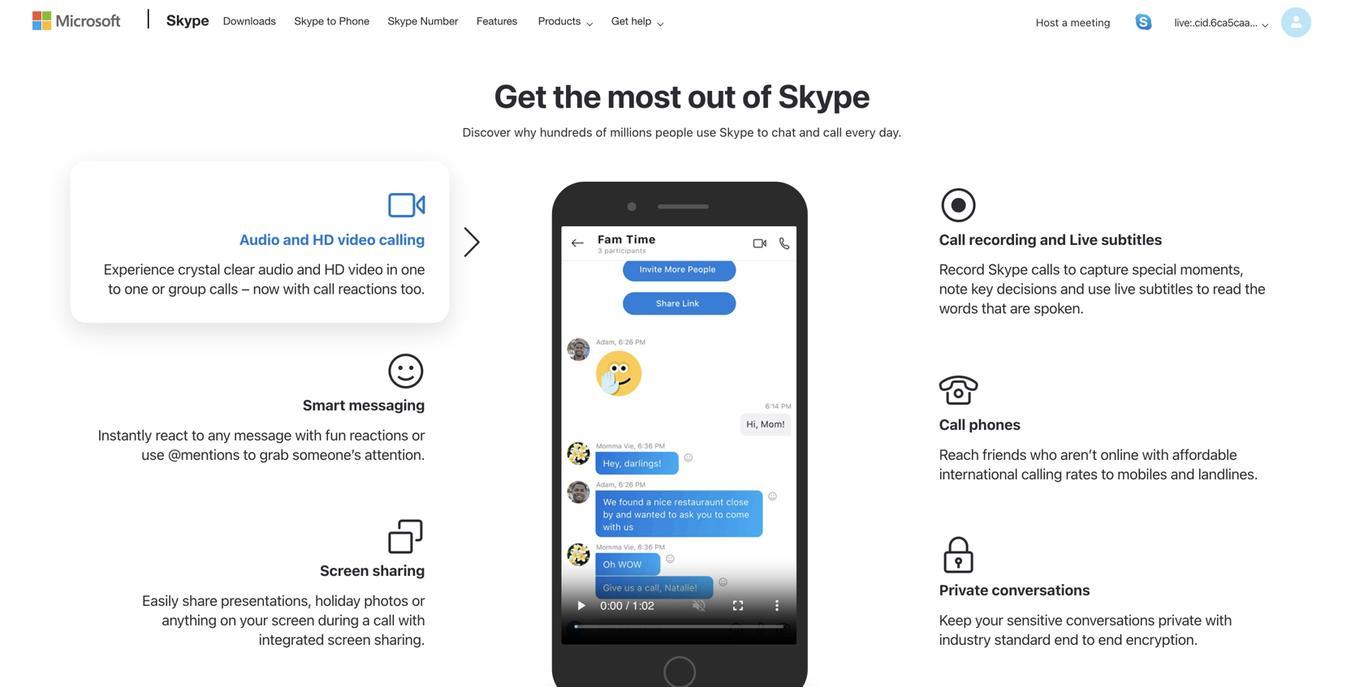 Task type: describe. For each thing, give the bounding box(es) containing it.
help
[[631, 15, 652, 27]]

friends
[[983, 446, 1027, 464]]

video showcase of features available on skype. skype provides you with audio and hd video calling, smart messaging, screen sharing, call recording and live subtitles, call to phones and on top of all we're keeping your conversations private. element
[[562, 227, 797, 645]]

microsoft image
[[32, 11, 120, 30]]

smart
[[303, 397, 345, 414]]

screen sharing
[[320, 563, 425, 580]]

moments,
[[1180, 261, 1244, 278]]

affordable
[[1172, 446, 1237, 464]]

get help button
[[601, 1, 677, 41]]

skype to phone
[[294, 15, 369, 27]]

0 horizontal spatial calling
[[379, 231, 425, 248]]

live
[[1114, 280, 1136, 298]]

sharing.
[[374, 631, 425, 649]]

call phones
[[939, 416, 1021, 434]]

subtitles inside record skype calls to capture special moments, note key decisions and use live subtitles to read the words that are spoken.
[[1139, 280, 1193, 298]]

downloads
[[223, 15, 276, 27]]

encryption.
[[1126, 631, 1198, 649]]

experience
[[104, 261, 174, 278]]


[[939, 186, 978, 225]]

private conversations
[[939, 582, 1090, 599]]

presentations,
[[221, 592, 312, 610]]

menu bar containing host a meeting
[[32, 2, 1332, 86]]

record
[[939, 261, 985, 278]]

0 vertical spatial call
[[823, 125, 842, 139]]

live:.cid.6ca5caa... link
[[1162, 2, 1311, 43]]

or inside instantly react to any message with fun reactions or use @mentions to grab someone's attention.
[[412, 427, 425, 444]]

grab
[[259, 446, 289, 464]]

0 vertical spatial conversations
[[992, 582, 1090, 599]]

live:.cid.6ca5caa...
[[1175, 16, 1258, 28]]

easily share presentations, holiday photos or anything on your screen during a call with integrated screen sharing.
[[142, 592, 425, 649]]

aren't
[[1061, 446, 1097, 464]]

skype inside "link"
[[388, 15, 417, 27]]

sensitive
[[1007, 612, 1063, 629]]

or inside easily share presentations, holiday photos or anything on your screen during a call with integrated screen sharing.
[[412, 592, 425, 610]]

who
[[1030, 446, 1057, 464]]

use inside record skype calls to capture special moments, note key decisions and use live subtitles to read the words that are spoken.
[[1088, 280, 1111, 298]]

message
[[234, 427, 292, 444]]

conversations inside keep your sensitive conversations private with industry standard end to end encryption.
[[1066, 612, 1155, 629]]


[[939, 537, 978, 576]]

get help
[[611, 15, 652, 27]]

skype inside record skype calls to capture special moments, note key decisions and use live subtitles to read the words that are spoken.
[[988, 261, 1028, 278]]

0 vertical spatial hd
[[313, 231, 334, 248]]

calls inside record skype calls to capture special moments, note key decisions and use live subtitles to read the words that are spoken.
[[1031, 261, 1060, 278]]

most
[[607, 77, 681, 115]]

with inside experience crystal clear audio and hd video in one to one or group calls – now with call reactions too.
[[283, 280, 310, 298]]

to down message
[[243, 446, 256, 464]]

instantly react to any message with fun reactions or use @mentions to grab someone's attention.
[[98, 427, 425, 464]]

number
[[420, 15, 458, 27]]

discover why hundreds of millions people use skype to chat and call every day.
[[463, 125, 902, 139]]

fun
[[325, 427, 346, 444]]


[[386, 352, 425, 391]]

group
[[168, 280, 206, 298]]

crystal
[[178, 261, 220, 278]]

skype left phone
[[294, 15, 324, 27]]

private
[[939, 582, 989, 599]]

the inside record skype calls to capture special moments, note key decisions and use live subtitles to read the words that are spoken.
[[1245, 280, 1266, 298]]

host a meeting link
[[1023, 2, 1123, 43]]

millions
[[610, 125, 652, 139]]

during
[[318, 612, 359, 629]]

hd inside experience crystal clear audio and hd video in one to one or group calls – now with call reactions too.
[[324, 261, 345, 278]]

call recording and live subtitles
[[939, 231, 1162, 248]]

and right chat at the right
[[799, 125, 820, 139]]

spoken.
[[1034, 300, 1084, 317]]

and inside experience crystal clear audio and hd video in one to one or group calls – now with call reactions too.
[[297, 261, 321, 278]]

phone
[[339, 15, 369, 27]]

to down moments,
[[1197, 280, 1209, 298]]

 link
[[1136, 14, 1152, 30]]

2 end from the left
[[1098, 631, 1123, 649]]

call for 
[[939, 416, 966, 434]]

reach
[[939, 446, 979, 464]]

now
[[253, 280, 280, 298]]

every
[[845, 125, 876, 139]]

0 horizontal spatial one
[[124, 280, 148, 298]]

people
[[655, 125, 693, 139]]

easily
[[142, 592, 179, 610]]

or inside experience crystal clear audio and hd video in one to one or group calls – now with call reactions too.
[[152, 280, 165, 298]]

words
[[939, 300, 978, 317]]

audio
[[258, 261, 293, 278]]

keep your sensitive conversations private with industry standard end to end encryption.
[[939, 612, 1232, 649]]

to down live
[[1064, 261, 1076, 278]]

avatar image
[[1281, 7, 1311, 37]]

day.
[[879, 125, 902, 139]]

experience crystal clear audio and hd video in one to one or group calls – now with call reactions too.
[[104, 261, 425, 298]]

mobiles
[[1118, 466, 1167, 483]]

hundreds
[[540, 125, 592, 139]]


[[939, 371, 978, 410]]

international
[[939, 466, 1018, 483]]

key
[[971, 280, 993, 298]]

call inside easily share presentations, holiday photos or anything on your screen during a call with integrated screen sharing.
[[373, 612, 395, 629]]

0 vertical spatial use
[[696, 125, 716, 139]]

skype left downloads "link"
[[166, 11, 209, 29]]

share
[[182, 592, 217, 610]]

0 vertical spatial of
[[742, 77, 772, 115]]

skype link
[[158, 1, 214, 45]]

someone's
[[292, 446, 361, 464]]

in
[[387, 261, 398, 278]]

to inside keep your sensitive conversations private with industry standard end to end encryption.
[[1082, 631, 1095, 649]]

and up audio
[[283, 231, 309, 248]]

to up @mentions
[[192, 427, 204, 444]]

with for 
[[1142, 446, 1169, 464]]



Task type: vqa. For each thing, say whether or not it's contained in the screenshot.
the middle USE
yes



Task type: locate. For each thing, give the bounding box(es) containing it.
0 horizontal spatial of
[[596, 125, 607, 139]]

1 horizontal spatial a
[[1062, 16, 1068, 28]]

phones
[[969, 416, 1021, 434]]

to right standard
[[1082, 631, 1095, 649]]

0 vertical spatial a
[[1062, 16, 1068, 28]]

1 horizontal spatial calls
[[1031, 261, 1060, 278]]

1 horizontal spatial calling
[[1021, 466, 1062, 483]]

calls up decisions
[[1031, 261, 1060, 278]]

to left phone
[[327, 15, 336, 27]]

skype number
[[388, 15, 458, 27]]

end
[[1054, 631, 1079, 649], [1098, 631, 1123, 649]]

a right during
[[362, 612, 370, 629]]

use right people
[[696, 125, 716, 139]]

with inside keep your sensitive conversations private with industry standard end to end encryption.
[[1205, 612, 1232, 629]]

2 vertical spatial call
[[373, 612, 395, 629]]

subtitles
[[1101, 231, 1162, 248], [1139, 280, 1193, 298]]

1 vertical spatial use
[[1088, 280, 1111, 298]]

0 vertical spatial calls
[[1031, 261, 1060, 278]]

0 horizontal spatial end
[[1054, 631, 1079, 649]]

1 vertical spatial call
[[313, 280, 335, 298]]

1 end from the left
[[1054, 631, 1079, 649]]

1 horizontal spatial get
[[611, 15, 628, 27]]

1 vertical spatial screen
[[328, 631, 371, 649]]

2 horizontal spatial call
[[823, 125, 842, 139]]

1 vertical spatial reactions
[[350, 427, 408, 444]]

reactions inside instantly react to any message with fun reactions or use @mentions to grab someone's attention.
[[350, 427, 408, 444]]

with up mobiles at the bottom right of the page
[[1142, 446, 1169, 464]]

use
[[696, 125, 716, 139], [1088, 280, 1111, 298], [142, 446, 164, 464]]

use down react
[[142, 446, 164, 464]]

call left every
[[823, 125, 842, 139]]

your up industry
[[975, 612, 1003, 629]]

with
[[283, 280, 310, 298], [295, 427, 322, 444], [1142, 446, 1169, 464], [398, 612, 425, 629], [1205, 612, 1232, 629]]

keep
[[939, 612, 972, 629]]

call down photos
[[373, 612, 395, 629]]

too.
[[401, 280, 425, 298]]

1 horizontal spatial one
[[401, 261, 425, 278]]

react
[[155, 427, 188, 444]]

1 horizontal spatial of
[[742, 77, 772, 115]]

holiday
[[315, 592, 361, 610]]

calls
[[1031, 261, 1060, 278], [209, 280, 238, 298]]

get left help
[[611, 15, 628, 27]]

call inside experience crystal clear audio and hd video in one to one or group calls – now with call reactions too.
[[313, 280, 335, 298]]

skype down out
[[720, 125, 754, 139]]

reactions inside experience crystal clear audio and hd video in one to one or group calls – now with call reactions too.
[[338, 280, 397, 298]]

video inside experience crystal clear audio and hd video in one to one or group calls – now with call reactions too.
[[348, 261, 383, 278]]

with up someone's
[[295, 427, 322, 444]]

reach friends who aren't online with affordable international calling rates to mobiles and landlines.
[[939, 446, 1258, 483]]

screen
[[320, 563, 369, 580]]

call down audio and hd video calling
[[313, 280, 335, 298]]

reactions up "attention."
[[350, 427, 408, 444]]

1 vertical spatial one
[[124, 280, 148, 298]]

or down experience
[[152, 280, 165, 298]]

to down online
[[1101, 466, 1114, 483]]

1 horizontal spatial use
[[696, 125, 716, 139]]

reactions down in
[[338, 280, 397, 298]]

skype number link
[[381, 1, 466, 40]]

attention.
[[365, 446, 425, 464]]

host
[[1036, 16, 1059, 28]]

your inside easily share presentations, holiday photos or anything on your screen during a call with integrated screen sharing.
[[240, 612, 268, 629]]

downloads link
[[216, 1, 283, 40]]

and down affordable
[[1171, 466, 1195, 483]]

decisions
[[997, 280, 1057, 298]]

skype
[[166, 11, 209, 29], [294, 15, 324, 27], [388, 15, 417, 27], [778, 77, 870, 115], [720, 125, 754, 139], [988, 261, 1028, 278]]

discover
[[463, 125, 511, 139]]

and
[[799, 125, 820, 139], [283, 231, 309, 248], [1040, 231, 1066, 248], [297, 261, 321, 278], [1061, 280, 1085, 298], [1171, 466, 1195, 483]]

are
[[1010, 300, 1030, 317]]

–
[[242, 280, 249, 298]]

0 horizontal spatial the
[[553, 77, 601, 115]]

rates
[[1066, 466, 1098, 483]]

with for 
[[295, 427, 322, 444]]

0 vertical spatial video
[[338, 231, 376, 248]]

1 vertical spatial call
[[939, 416, 966, 434]]

chat
[[772, 125, 796, 139]]

with inside easily share presentations, holiday photos or anything on your screen during a call with integrated screen sharing.
[[398, 612, 425, 629]]

the
[[553, 77, 601, 115], [1245, 280, 1266, 298]]

live
[[1070, 231, 1098, 248]]

1 horizontal spatial end
[[1098, 631, 1123, 649]]

a
[[1062, 16, 1068, 28], [362, 612, 370, 629]]

screen down during
[[328, 631, 371, 649]]

with right private
[[1205, 612, 1232, 629]]

1 call from the top
[[939, 231, 966, 248]]

and left live
[[1040, 231, 1066, 248]]

1 vertical spatial a
[[362, 612, 370, 629]]

anything
[[162, 612, 217, 629]]

call for 
[[939, 231, 966, 248]]

2 vertical spatial use
[[142, 446, 164, 464]]

and inside record skype calls to capture special moments, note key decisions and use live subtitles to read the words that are spoken.
[[1061, 280, 1085, 298]]

2 vertical spatial or
[[412, 592, 425, 610]]

out
[[688, 77, 736, 115]]

one up too.
[[401, 261, 425, 278]]

photos
[[364, 592, 408, 610]]

with down audio
[[283, 280, 310, 298]]

1 vertical spatial or
[[412, 427, 425, 444]]

products
[[538, 15, 581, 27]]

0 horizontal spatial calls
[[209, 280, 238, 298]]

messaging
[[349, 397, 425, 414]]

and inside the reach friends who aren't online with affordable international calling rates to mobiles and landlines.
[[1171, 466, 1195, 483]]

0 vertical spatial or
[[152, 280, 165, 298]]

skype left number
[[388, 15, 417, 27]]

with inside the reach friends who aren't online with affordable international calling rates to mobiles and landlines.
[[1142, 446, 1169, 464]]

hd right audio
[[313, 231, 334, 248]]

1 vertical spatial conversations
[[1066, 612, 1155, 629]]

1 vertical spatial calls
[[209, 280, 238, 298]]

get up the why
[[494, 77, 547, 115]]

1 vertical spatial the
[[1245, 280, 1266, 298]]

0 vertical spatial call
[[939, 231, 966, 248]]

why
[[514, 125, 537, 139]]

use inside instantly react to any message with fun reactions or use @mentions to grab someone's attention.
[[142, 446, 164, 464]]

1 horizontal spatial screen
[[328, 631, 371, 649]]

call up record
[[939, 231, 966, 248]]

0 horizontal spatial use
[[142, 446, 164, 464]]

private
[[1158, 612, 1202, 629]]


[[386, 186, 425, 225]]

audio and hd video calling
[[239, 231, 425, 248]]

products button
[[528, 1, 606, 41]]

and right audio
[[297, 261, 321, 278]]

arrow down image
[[1255, 15, 1275, 35]]

hd down audio and hd video calling
[[324, 261, 345, 278]]

smart messaging
[[303, 397, 425, 414]]

to inside experience crystal clear audio and hd video in one to one or group calls – now with call reactions too.
[[108, 280, 121, 298]]

your inside keep your sensitive conversations private with industry standard end to end encryption.
[[975, 612, 1003, 629]]

screen up integrated
[[271, 612, 314, 629]]

landlines.
[[1198, 466, 1258, 483]]

1 horizontal spatial call
[[373, 612, 395, 629]]

or right photos
[[412, 592, 425, 610]]

to left chat at the right
[[757, 125, 768, 139]]

recording
[[969, 231, 1037, 248]]

skype up decisions
[[988, 261, 1028, 278]]

to inside the reach friends who aren't online with affordable international calling rates to mobiles and landlines.
[[1101, 466, 1114, 483]]

2 horizontal spatial use
[[1088, 280, 1111, 298]]

0 vertical spatial one
[[401, 261, 425, 278]]

of left the millions on the top left
[[596, 125, 607, 139]]

0 horizontal spatial a
[[362, 612, 370, 629]]

0 vertical spatial reactions
[[338, 280, 397, 298]]

meeting
[[1071, 16, 1110, 28]]

@mentions
[[168, 446, 240, 464]]

and up "spoken."
[[1061, 280, 1085, 298]]

calling up in
[[379, 231, 425, 248]]

call up reach
[[939, 416, 966, 434]]

0 vertical spatial calling
[[379, 231, 425, 248]]

host a meeting
[[1036, 16, 1110, 28]]

screen
[[271, 612, 314, 629], [328, 631, 371, 649]]

get for get help
[[611, 15, 628, 27]]

to down experience
[[108, 280, 121, 298]]

capture
[[1080, 261, 1129, 278]]

or up "attention."
[[412, 427, 425, 444]]

audio
[[239, 231, 280, 248]]

clear
[[224, 261, 255, 278]]

subtitles down special
[[1139, 280, 1193, 298]]

1 vertical spatial get
[[494, 77, 547, 115]]

0 horizontal spatial your
[[240, 612, 268, 629]]

features link
[[469, 1, 525, 40]]

end down sensitive
[[1054, 631, 1079, 649]]

conversations up sensitive
[[992, 582, 1090, 599]]

calling
[[379, 231, 425, 248], [1021, 466, 1062, 483]]

1 horizontal spatial the
[[1245, 280, 1266, 298]]

calls left –
[[209, 280, 238, 298]]

end left encryption.
[[1098, 631, 1123, 649]]

1 vertical spatial calling
[[1021, 466, 1062, 483]]

one down experience
[[124, 280, 148, 298]]

video
[[338, 231, 376, 248], [348, 261, 383, 278]]

0 horizontal spatial get
[[494, 77, 547, 115]]

that
[[982, 300, 1007, 317]]

a inside easily share presentations, holiday photos or anything on your screen during a call with integrated screen sharing.
[[362, 612, 370, 629]]

0 vertical spatial the
[[553, 77, 601, 115]]

your down presentations,
[[240, 612, 268, 629]]

conversations
[[992, 582, 1090, 599], [1066, 612, 1155, 629]]

sharing
[[372, 563, 425, 580]]

get for get the most out of skype
[[494, 77, 547, 115]]

the right read on the right top of page
[[1245, 280, 1266, 298]]

0 vertical spatial screen
[[271, 612, 314, 629]]

a right host
[[1062, 16, 1068, 28]]

reactions
[[338, 280, 397, 298], [350, 427, 408, 444]]

2 your from the left
[[975, 612, 1003, 629]]

with inside instantly react to any message with fun reactions or use @mentions to grab someone's attention.
[[295, 427, 322, 444]]

calls inside experience crystal clear audio and hd video in one to one or group calls – now with call reactions too.
[[209, 280, 238, 298]]

online
[[1101, 446, 1139, 464]]

0 horizontal spatial call
[[313, 280, 335, 298]]

call
[[939, 231, 966, 248], [939, 416, 966, 434]]

with up sharing.
[[398, 612, 425, 629]]

skype up every
[[778, 77, 870, 115]]

use down capture at the right top of the page
[[1088, 280, 1111, 298]]


[[386, 518, 425, 557]]

0 horizontal spatial screen
[[271, 612, 314, 629]]

get inside "get help" dropdown button
[[611, 15, 628, 27]]

2 call from the top
[[939, 416, 966, 434]]

of up chat at the right
[[742, 77, 772, 115]]

1 horizontal spatial your
[[975, 612, 1003, 629]]

0 vertical spatial get
[[611, 15, 628, 27]]

subtitles up special
[[1101, 231, 1162, 248]]

1 vertical spatial of
[[596, 125, 607, 139]]

with for 
[[1205, 612, 1232, 629]]

instantly
[[98, 427, 152, 444]]

on
[[220, 612, 236, 629]]

conversations up encryption.
[[1066, 612, 1155, 629]]

the up hundreds
[[553, 77, 601, 115]]

1 your from the left
[[240, 612, 268, 629]]

standard
[[994, 631, 1051, 649]]

integrated
[[259, 631, 324, 649]]

features
[[477, 15, 517, 27]]

menu bar
[[32, 2, 1332, 86]]

1 vertical spatial subtitles
[[1139, 280, 1193, 298]]

1 vertical spatial video
[[348, 261, 383, 278]]

skype to phone link
[[287, 1, 377, 40]]

special
[[1132, 261, 1177, 278]]

1 vertical spatial hd
[[324, 261, 345, 278]]

calling down who
[[1021, 466, 1062, 483]]

0 vertical spatial subtitles
[[1101, 231, 1162, 248]]

calling inside the reach friends who aren't online with affordable international calling rates to mobiles and landlines.
[[1021, 466, 1062, 483]]



